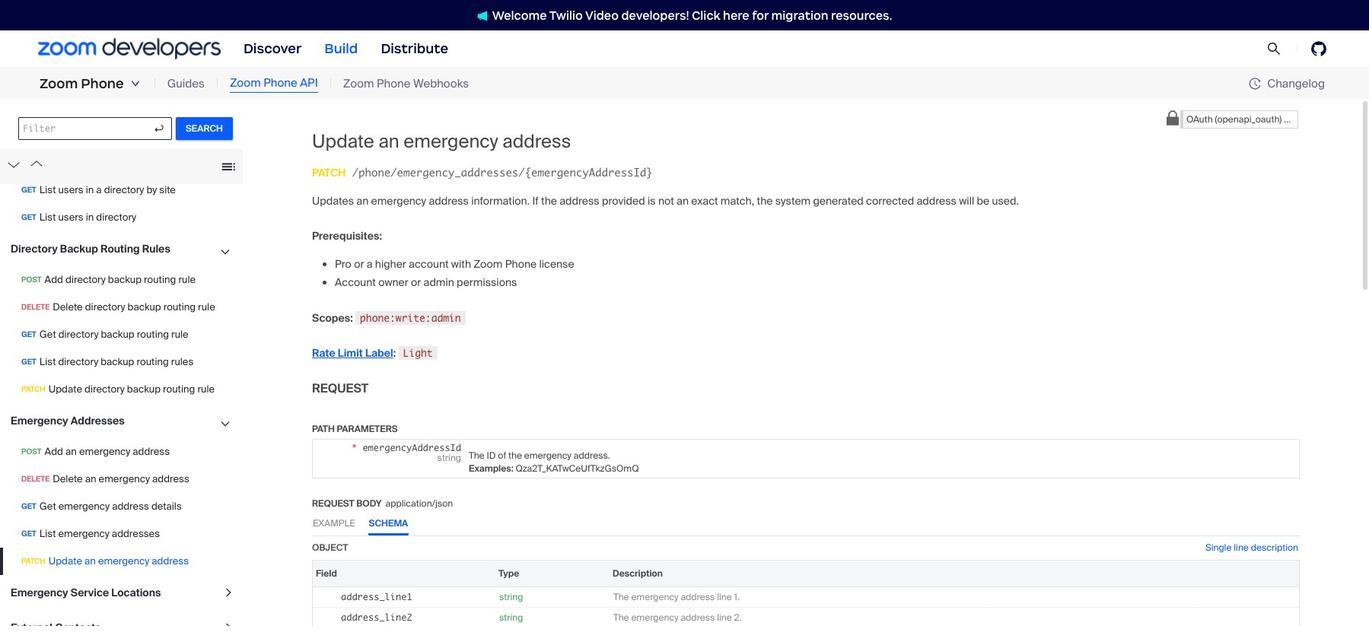 Task type: describe. For each thing, give the bounding box(es) containing it.
search image
[[1268, 42, 1282, 56]]

zoom for zoom phone api
[[230, 76, 261, 91]]

guides
[[167, 76, 205, 91]]

body
[[357, 498, 382, 510]]

zoom phone webhooks
[[343, 76, 469, 91]]

path
[[312, 423, 335, 435]]

zoom for zoom phone
[[40, 75, 78, 92]]

description
[[1251, 542, 1299, 554]]

history image
[[1250, 78, 1262, 90]]

twilio
[[550, 8, 583, 22]]

single
[[1206, 542, 1232, 554]]

welcome
[[492, 8, 547, 22]]

changelog link
[[1250, 76, 1326, 91]]

path parameters
[[312, 423, 398, 435]]

changelog
[[1268, 76, 1326, 91]]

zoom phone webhooks link
[[343, 75, 469, 92]]

zoom phone
[[40, 75, 124, 92]]

api
[[300, 76, 318, 91]]

zoom for zoom phone webhooks
[[343, 76, 374, 91]]

request for request
[[312, 380, 369, 396]]

for
[[752, 8, 769, 22]]

zoom phone api
[[230, 76, 318, 91]]

request body application/json
[[312, 498, 453, 510]]

type
[[499, 568, 520, 580]]

history image
[[1250, 78, 1268, 90]]

field
[[316, 568, 337, 580]]

phone for zoom phone
[[81, 75, 124, 92]]

developers!
[[622, 8, 690, 22]]

guides link
[[167, 75, 205, 92]]



Task type: locate. For each thing, give the bounding box(es) containing it.
1 horizontal spatial phone
[[264, 76, 297, 91]]

string
[[499, 591, 523, 604], [499, 612, 523, 624]]

2 request from the top
[[312, 498, 355, 510]]

1 phone from the left
[[81, 75, 124, 92]]

request
[[312, 380, 369, 396], [312, 498, 355, 510]]

application/json
[[386, 498, 453, 510]]

object
[[312, 542, 348, 554]]

1 horizontal spatial zoom
[[230, 76, 261, 91]]

string for address_line1
[[499, 591, 523, 604]]

string for address_line2
[[499, 612, 523, 624]]

3 zoom from the left
[[343, 76, 374, 91]]

request up path parameters
[[312, 380, 369, 396]]

click
[[692, 8, 721, 22]]

welcome twilio video developers! click here for migration resources. link
[[462, 7, 908, 23]]

phone
[[81, 75, 124, 92], [264, 76, 297, 91], [377, 76, 411, 91]]

request for request body application/json
[[312, 498, 355, 510]]

zoom developer logo image
[[38, 38, 221, 59]]

address_line1
[[341, 591, 412, 603]]

request left body on the bottom of page
[[312, 498, 355, 510]]

single line description
[[1206, 542, 1299, 554]]

0 vertical spatial string
[[499, 591, 523, 604]]

2 horizontal spatial phone
[[377, 76, 411, 91]]

video
[[585, 8, 619, 22]]

2 zoom from the left
[[230, 76, 261, 91]]

welcome twilio video developers! click here for migration resources.
[[492, 8, 893, 22]]

line
[[1234, 542, 1249, 554]]

0 vertical spatial request
[[312, 380, 369, 396]]

migration
[[772, 8, 829, 22]]

search image
[[1268, 42, 1282, 56]]

phone for zoom phone webhooks
[[377, 76, 411, 91]]

2 phone from the left
[[264, 76, 297, 91]]

parameters
[[337, 423, 398, 435]]

github image
[[1312, 41, 1327, 56], [1312, 41, 1327, 56]]

phone for zoom phone api
[[264, 76, 297, 91]]

here
[[723, 8, 750, 22]]

address_line2
[[341, 612, 412, 623]]

phone left 'api'
[[264, 76, 297, 91]]

webhooks
[[413, 76, 469, 91]]

zoom
[[40, 75, 78, 92], [230, 76, 261, 91], [343, 76, 374, 91]]

1 string from the top
[[499, 591, 523, 604]]

1 vertical spatial request
[[312, 498, 355, 510]]

down image
[[131, 79, 140, 88]]

2 string from the top
[[499, 612, 523, 624]]

phone left down image
[[81, 75, 124, 92]]

1 vertical spatial string
[[499, 612, 523, 624]]

notification image
[[477, 10, 492, 21], [477, 10, 488, 21]]

1 zoom from the left
[[40, 75, 78, 92]]

1 request from the top
[[312, 380, 369, 396]]

3 phone from the left
[[377, 76, 411, 91]]

phone left webhooks
[[377, 76, 411, 91]]

0 horizontal spatial zoom
[[40, 75, 78, 92]]

2 horizontal spatial zoom
[[343, 76, 374, 91]]

0 horizontal spatial phone
[[81, 75, 124, 92]]

resources.
[[831, 8, 893, 22]]

zoom phone api link
[[230, 75, 318, 93]]



Task type: vqa. For each thing, say whether or not it's contained in the screenshot.
OK at the left
no



